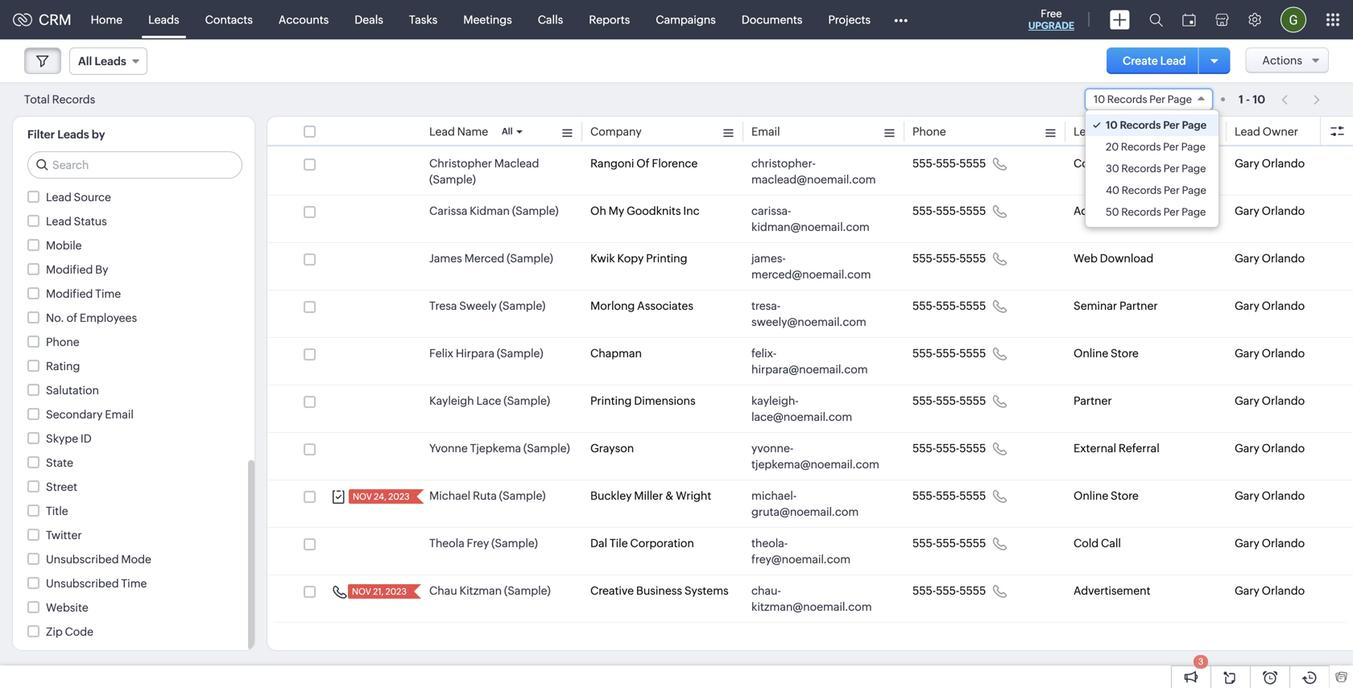 Task type: locate. For each thing, give the bounding box(es) containing it.
2 5555 from the top
[[960, 205, 986, 218]]

6 5555 from the top
[[960, 395, 986, 408]]

street
[[46, 481, 77, 494]]

records left loading image
[[52, 93, 95, 106]]

lead name
[[429, 125, 488, 138]]

james
[[429, 252, 462, 265]]

leads inside field
[[95, 55, 126, 68]]

call
[[1101, 157, 1121, 170], [1101, 537, 1121, 550]]

30
[[1106, 163, 1120, 175]]

1 vertical spatial source
[[74, 191, 111, 204]]

sweely@noemail.com
[[752, 316, 867, 329]]

1 vertical spatial advertisement
[[1074, 585, 1151, 598]]

records for 50 records per page option
[[1122, 206, 1162, 218]]

1 online from the top
[[1074, 347, 1109, 360]]

0 vertical spatial online
[[1074, 347, 1109, 360]]

documents
[[742, 13, 803, 26]]

search image
[[1150, 13, 1163, 27]]

store for michael- gruta@noemail.com
[[1111, 490, 1139, 503]]

5555 for yvonne- tjepkema@noemail.com
[[960, 442, 986, 455]]

associates
[[637, 300, 694, 313]]

page up 40 records per page at the right top of the page
[[1182, 163, 1206, 175]]

1 orlando from the top
[[1262, 157, 1305, 170]]

gary orlando for chau- kitzman@noemail.com
[[1235, 585, 1305, 598]]

0 horizontal spatial all
[[78, 55, 92, 68]]

per inside option
[[1163, 119, 1180, 131]]

4 555-555-5555 from the top
[[913, 300, 986, 313]]

yvonne-
[[752, 442, 794, 455]]

gary for christopher- maclead@noemail.com
[[1235, 157, 1260, 170]]

modified down mobile
[[46, 263, 93, 276]]

4 gary from the top
[[1235, 300, 1260, 313]]

records
[[52, 93, 95, 106], [1108, 93, 1148, 106], [1120, 119, 1161, 131], [1121, 141, 1161, 153], [1122, 163, 1162, 175], [1122, 184, 1162, 197], [1122, 206, 1162, 218]]

2023 inside 'link'
[[385, 587, 407, 597]]

page down 40 records per page at the right top of the page
[[1182, 206, 1206, 218]]

1 vertical spatial unsubscribed
[[46, 578, 119, 591]]

0 vertical spatial online store
[[1074, 347, 1139, 360]]

0 vertical spatial time
[[95, 288, 121, 300]]

0 horizontal spatial printing
[[591, 395, 632, 408]]

lead source up 20 on the right
[[1074, 125, 1139, 138]]

1 gary orlando from the top
[[1235, 157, 1305, 170]]

(sample) right merced
[[507, 252, 553, 265]]

michael- gruta@noemail.com
[[752, 490, 859, 519]]

9 5555 from the top
[[960, 537, 986, 550]]

per up the 10 records per page option
[[1150, 93, 1166, 106]]

(sample) right tjepkema
[[524, 442, 570, 455]]

(sample) right hirpara
[[497, 347, 543, 360]]

10 records per page
[[1094, 93, 1192, 106], [1106, 119, 1207, 131]]

2023 right 24, at the bottom
[[388, 492, 410, 502]]

2 orlando from the top
[[1262, 205, 1305, 218]]

tjepkema@noemail.com
[[752, 458, 880, 471]]

8 555-555-5555 from the top
[[913, 490, 986, 503]]

1 vertical spatial cold
[[1074, 537, 1099, 550]]

list box containing 10 records per page
[[1086, 110, 1219, 227]]

5555
[[960, 157, 986, 170], [960, 205, 986, 218], [960, 252, 986, 265], [960, 300, 986, 313], [960, 347, 986, 360], [960, 395, 986, 408], [960, 442, 986, 455], [960, 490, 986, 503], [960, 537, 986, 550], [960, 585, 986, 598]]

ruta
[[473, 490, 497, 503]]

page for 40 records per page option at the right top of the page
[[1182, 184, 1207, 197]]

seminar partner
[[1074, 300, 1158, 313]]

leads right 'home' link
[[148, 13, 179, 26]]

(sample) for felix hirpara (sample)
[[497, 347, 543, 360]]

2 cold call from the top
[[1074, 537, 1121, 550]]

leads up loading image
[[95, 55, 126, 68]]

0 vertical spatial lead source
[[1074, 125, 1139, 138]]

8 orlando from the top
[[1262, 490, 1305, 503]]

1 online store from the top
[[1074, 347, 1139, 360]]

10 555-555-5555 from the top
[[913, 585, 986, 598]]

9 orlando from the top
[[1262, 537, 1305, 550]]

0 vertical spatial call
[[1101, 157, 1121, 170]]

2 online from the top
[[1074, 490, 1109, 503]]

felix
[[429, 347, 454, 360]]

1 vertical spatial printing
[[591, 395, 632, 408]]

loading image
[[98, 98, 106, 104]]

felix hirpara (sample) link
[[429, 346, 543, 362]]

1 vertical spatial leads
[[95, 55, 126, 68]]

printing right kopy
[[646, 252, 688, 265]]

sweely
[[459, 300, 497, 313]]

0 vertical spatial phone
[[913, 125, 946, 138]]

page down 30 records per page
[[1182, 184, 1207, 197]]

time down mode
[[121, 578, 147, 591]]

unsubscribed up website
[[46, 578, 119, 591]]

partner up external
[[1074, 395, 1112, 408]]

all inside field
[[78, 55, 92, 68]]

(sample) down christopher
[[429, 173, 476, 186]]

unsubscribed for unsubscribed mode
[[46, 553, 119, 566]]

kwik
[[591, 252, 615, 265]]

gary for michael- gruta@noemail.com
[[1235, 490, 1260, 503]]

10 inside field
[[1094, 93, 1105, 106]]

10 up the 10 records per page option
[[1094, 93, 1105, 106]]

skype id
[[46, 433, 92, 445]]

1 horizontal spatial email
[[752, 125, 780, 138]]

1 unsubscribed from the top
[[46, 553, 119, 566]]

felix-
[[752, 347, 777, 360]]

seminar
[[1074, 300, 1117, 313]]

0 vertical spatial all
[[78, 55, 92, 68]]

6 gary from the top
[[1235, 395, 1260, 408]]

0 vertical spatial cold
[[1074, 157, 1099, 170]]

felix- hirpara@noemail.com
[[752, 347, 868, 376]]

10 orlando from the top
[[1262, 585, 1305, 598]]

2 advertisement from the top
[[1074, 585, 1151, 598]]

per up 40 records per page at the right top of the page
[[1164, 163, 1180, 175]]

(sample) right ruta
[[499, 490, 546, 503]]

3 555-555-5555 from the top
[[913, 252, 986, 265]]

1 horizontal spatial phone
[[913, 125, 946, 138]]

store down seminar partner
[[1111, 347, 1139, 360]]

online store for michael- gruta@noemail.com
[[1074, 490, 1139, 503]]

1 call from the top
[[1101, 157, 1121, 170]]

1 horizontal spatial leads
[[95, 55, 126, 68]]

records for the 10 records per page option
[[1120, 119, 1161, 131]]

0 vertical spatial store
[[1111, 347, 1139, 360]]

all leads
[[78, 55, 126, 68]]

1 vertical spatial 10 records per page
[[1106, 119, 1207, 131]]

1 vertical spatial nov
[[352, 587, 371, 597]]

50 records per page
[[1106, 206, 1206, 218]]

4 5555 from the top
[[960, 300, 986, 313]]

1 5555 from the top
[[960, 157, 986, 170]]

time for unsubscribed time
[[121, 578, 147, 591]]

5555 for kayleigh- lace@noemail.com
[[960, 395, 986, 408]]

records up the 10 records per page option
[[1108, 93, 1148, 106]]

555-555-5555 for kayleigh- lace@noemail.com
[[913, 395, 986, 408]]

0 vertical spatial leads
[[148, 13, 179, 26]]

list box
[[1086, 110, 1219, 227]]

5 gary orlando from the top
[[1235, 347, 1305, 360]]

online store down seminar partner
[[1074, 347, 1139, 360]]

printing up grayson
[[591, 395, 632, 408]]

owner
[[1263, 125, 1299, 138]]

nov inside 'link'
[[352, 587, 371, 597]]

records up 50 records per page option
[[1122, 184, 1162, 197]]

lead source up lead status on the top of the page
[[46, 191, 111, 204]]

accounts
[[279, 13, 329, 26]]

records down "20 records per page" option
[[1122, 163, 1162, 175]]

5 gary from the top
[[1235, 347, 1260, 360]]

50 records per page option
[[1086, 201, 1219, 223]]

store for felix- hirpara@noemail.com
[[1111, 347, 1139, 360]]

source up 20 on the right
[[1102, 125, 1139, 138]]

All Leads field
[[69, 48, 147, 75]]

7 orlando from the top
[[1262, 442, 1305, 455]]

1 vertical spatial partner
[[1074, 395, 1112, 408]]

tresa
[[429, 300, 457, 313]]

records inside 40 records per page option
[[1122, 184, 1162, 197]]

row group
[[267, 148, 1353, 624]]

oh my goodknits inc
[[591, 205, 700, 218]]

records inside 30 records per page option
[[1122, 163, 1162, 175]]

accounts link
[[266, 0, 342, 39]]

navigation
[[1274, 88, 1329, 111]]

30 records per page
[[1106, 163, 1206, 175]]

(sample) for kayleigh lace (sample)
[[504, 395, 550, 408]]

3 gary from the top
[[1235, 252, 1260, 265]]

per up 20 records per page
[[1163, 119, 1180, 131]]

page up 20 records per page
[[1182, 119, 1207, 131]]

10 records per page option
[[1086, 114, 1219, 136]]

7 gary orlando from the top
[[1235, 442, 1305, 455]]

reports link
[[576, 0, 643, 39]]

20 records per page
[[1106, 141, 1206, 153]]

james merced (sample)
[[429, 252, 553, 265]]

3 orlando from the top
[[1262, 252, 1305, 265]]

1 vertical spatial all
[[502, 126, 513, 137]]

1 horizontal spatial printing
[[646, 252, 688, 265]]

0 vertical spatial 10 records per page
[[1094, 93, 1192, 106]]

all up maclead
[[502, 126, 513, 137]]

0 vertical spatial advertisement
[[1074, 205, 1151, 218]]

morlong
[[591, 300, 635, 313]]

theola- frey@noemail.com link
[[752, 536, 881, 568]]

records inside the 10 records per page option
[[1120, 119, 1161, 131]]

orlando for yvonne- tjepkema@noemail.com
[[1262, 442, 1305, 455]]

10 inside option
[[1106, 119, 1118, 131]]

7 gary from the top
[[1235, 442, 1260, 455]]

0 vertical spatial 2023
[[388, 492, 410, 502]]

all for all
[[502, 126, 513, 137]]

1 horizontal spatial lead source
[[1074, 125, 1139, 138]]

gary orlando for christopher- maclead@noemail.com
[[1235, 157, 1305, 170]]

(sample) inside "link"
[[507, 252, 553, 265]]

1 gary from the top
[[1235, 157, 1260, 170]]

id
[[80, 433, 92, 445]]

2 modified from the top
[[46, 288, 93, 300]]

1 horizontal spatial partner
[[1120, 300, 1158, 313]]

(sample) inside christopher maclead (sample)
[[429, 173, 476, 186]]

source up status in the left top of the page
[[74, 191, 111, 204]]

(sample) right kidman at left
[[512, 205, 559, 218]]

0 vertical spatial unsubscribed
[[46, 553, 119, 566]]

1 vertical spatial cold call
[[1074, 537, 1121, 550]]

5 555-555-5555 from the top
[[913, 347, 986, 360]]

records inside "20 records per page" option
[[1121, 141, 1161, 153]]

records down 40 records per page option at the right top of the page
[[1122, 206, 1162, 218]]

3 gary orlando from the top
[[1235, 252, 1305, 265]]

(sample) for carissa kidman (sample)
[[512, 205, 559, 218]]

all up total records
[[78, 55, 92, 68]]

carissa
[[429, 205, 468, 218]]

nov for chau
[[352, 587, 371, 597]]

search element
[[1140, 0, 1173, 39]]

2 store from the top
[[1111, 490, 1139, 503]]

(sample) right sweely
[[499, 300, 546, 313]]

(sample) for tresa sweely (sample)
[[499, 300, 546, 313]]

printing dimensions
[[591, 395, 696, 408]]

modified time
[[46, 288, 121, 300]]

tresa sweely (sample)
[[429, 300, 546, 313]]

gary
[[1235, 157, 1260, 170], [1235, 205, 1260, 218], [1235, 252, 1260, 265], [1235, 300, 1260, 313], [1235, 347, 1260, 360], [1235, 395, 1260, 408], [1235, 442, 1260, 455], [1235, 490, 1260, 503], [1235, 537, 1260, 550], [1235, 585, 1260, 598]]

6 555-555-5555 from the top
[[913, 395, 986, 408]]

christopher- maclead@noemail.com
[[752, 157, 876, 186]]

unsubscribed
[[46, 553, 119, 566], [46, 578, 119, 591]]

gary for carissa- kidman@noemail.com
[[1235, 205, 1260, 218]]

page up 30 records per page
[[1182, 141, 1206, 153]]

create
[[1123, 54, 1158, 67]]

2 cold from the top
[[1074, 537, 1099, 550]]

unsubscribed up the unsubscribed time
[[46, 553, 119, 566]]

3 5555 from the top
[[960, 252, 986, 265]]

per down 40 records per page at the right top of the page
[[1164, 206, 1180, 218]]

online
[[1074, 347, 1109, 360], [1074, 490, 1109, 503]]

contacts link
[[192, 0, 266, 39]]

4 orlando from the top
[[1262, 300, 1305, 313]]

1 vertical spatial online
[[1074, 490, 1109, 503]]

10 records per page up the 10 records per page option
[[1094, 93, 1192, 106]]

orlando for carissa- kidman@noemail.com
[[1262, 205, 1305, 218]]

nov left 21,
[[352, 587, 371, 597]]

4 gary orlando from the top
[[1235, 300, 1305, 313]]

5555 for christopher- maclead@noemail.com
[[960, 157, 986, 170]]

no. of employees
[[46, 312, 137, 325]]

2023 for michael ruta (sample)
[[388, 492, 410, 502]]

website
[[46, 602, 88, 615]]

modified for modified time
[[46, 288, 93, 300]]

1 vertical spatial phone
[[46, 336, 80, 349]]

0 vertical spatial modified
[[46, 263, 93, 276]]

1 cold call from the top
[[1074, 157, 1121, 170]]

gary for yvonne- tjepkema@noemail.com
[[1235, 442, 1260, 455]]

online store down external referral
[[1074, 490, 1139, 503]]

10 records per page up 20 records per page
[[1106, 119, 1207, 131]]

1 vertical spatial online store
[[1074, 490, 1139, 503]]

nov left 24, at the bottom
[[353, 492, 372, 502]]

555-555-5555 for carissa- kidman@noemail.com
[[913, 205, 986, 218]]

rangoni
[[591, 157, 634, 170]]

page inside option
[[1182, 119, 1207, 131]]

tresa- sweely@noemail.com
[[752, 300, 867, 329]]

per down 30 records per page
[[1164, 184, 1180, 197]]

555-555-5555 for theola- frey@noemail.com
[[913, 537, 986, 550]]

10 up 20 on the right
[[1106, 119, 1118, 131]]

chau-
[[752, 585, 781, 598]]

1 horizontal spatial all
[[502, 126, 513, 137]]

logo image
[[13, 13, 32, 26]]

1 vertical spatial call
[[1101, 537, 1121, 550]]

email up christopher-
[[752, 125, 780, 138]]

2 vertical spatial leads
[[57, 128, 89, 141]]

crm link
[[13, 11, 71, 28]]

cold for christopher- maclead@noemail.com
[[1074, 157, 1099, 170]]

per for 40 records per page option at the right top of the page
[[1164, 184, 1180, 197]]

james-
[[752, 252, 786, 265]]

1 vertical spatial store
[[1111, 490, 1139, 503]]

gary for james- merced@noemail.com
[[1235, 252, 1260, 265]]

orlando for christopher- maclead@noemail.com
[[1262, 157, 1305, 170]]

5 orlando from the top
[[1262, 347, 1305, 360]]

kayleigh- lace@noemail.com link
[[752, 393, 881, 425]]

555-555-5555 for christopher- maclead@noemail.com
[[913, 157, 986, 170]]

0 horizontal spatial email
[[105, 408, 134, 421]]

1 store from the top
[[1111, 347, 1139, 360]]

2 unsubscribed from the top
[[46, 578, 119, 591]]

store down external referral
[[1111, 490, 1139, 503]]

online down external
[[1074, 490, 1109, 503]]

10 5555 from the top
[[960, 585, 986, 598]]

records up "20 records per page" option
[[1120, 119, 1161, 131]]

0 vertical spatial cold call
[[1074, 157, 1121, 170]]

page up the 10 records per page option
[[1168, 93, 1192, 106]]

8 gary from the top
[[1235, 490, 1260, 503]]

kayleigh-
[[752, 395, 799, 408]]

phone
[[913, 125, 946, 138], [46, 336, 80, 349]]

9 555-555-5555 from the top
[[913, 537, 986, 550]]

create menu element
[[1100, 0, 1140, 39]]

2023
[[388, 492, 410, 502], [385, 587, 407, 597]]

0 vertical spatial source
[[1102, 125, 1139, 138]]

1 vertical spatial lead source
[[46, 191, 111, 204]]

2 555-555-5555 from the top
[[913, 205, 986, 218]]

7 5555 from the top
[[960, 442, 986, 455]]

email right secondary
[[105, 408, 134, 421]]

0 vertical spatial printing
[[646, 252, 688, 265]]

orlando for chau- kitzman@noemail.com
[[1262, 585, 1305, 598]]

time for modified time
[[95, 288, 121, 300]]

10 gary from the top
[[1235, 585, 1260, 598]]

2 call from the top
[[1101, 537, 1121, 550]]

2 online store from the top
[[1074, 490, 1139, 503]]

dal
[[591, 537, 607, 550]]

9 gary from the top
[[1235, 537, 1260, 550]]

8 5555 from the top
[[960, 490, 986, 503]]

crm
[[39, 11, 71, 28]]

records inside 50 records per page option
[[1122, 206, 1162, 218]]

7 555-555-5555 from the top
[[913, 442, 986, 455]]

page for 30 records per page option
[[1182, 163, 1206, 175]]

campaigns
[[656, 13, 716, 26]]

gruta@noemail.com
[[752, 506, 859, 519]]

2 horizontal spatial leads
[[148, 13, 179, 26]]

1 advertisement from the top
[[1074, 205, 1151, 218]]

1 modified from the top
[[46, 263, 93, 276]]

kayleigh
[[429, 395, 474, 408]]

0 vertical spatial nov
[[353, 492, 372, 502]]

1 vertical spatial time
[[121, 578, 147, 591]]

kidman
[[470, 205, 510, 218]]

profile image
[[1281, 7, 1307, 33]]

online down the seminar
[[1074, 347, 1109, 360]]

gary orlando for michael- gruta@noemail.com
[[1235, 490, 1305, 503]]

per for "20 records per page" option
[[1163, 141, 1179, 153]]

1 555-555-5555 from the top
[[913, 157, 986, 170]]

records inside 10 records per page field
[[1108, 93, 1148, 106]]

name
[[457, 125, 488, 138]]

1 vertical spatial 2023
[[385, 587, 407, 597]]

gary for felix- hirpara@noemail.com
[[1235, 347, 1260, 360]]

2023 right 21,
[[385, 587, 407, 597]]

partner right the seminar
[[1120, 300, 1158, 313]]

records up 30 records per page option
[[1121, 141, 1161, 153]]

chau kitzman (sample) link
[[429, 583, 551, 599]]

chapman
[[591, 347, 642, 360]]

6 gary orlando from the top
[[1235, 395, 1305, 408]]

code
[[65, 626, 94, 639]]

christopher
[[429, 157, 492, 170]]

0 horizontal spatial leads
[[57, 128, 89, 141]]

10 gary orlando from the top
[[1235, 585, 1305, 598]]

8 gary orlando from the top
[[1235, 490, 1305, 503]]

unsubscribed for unsubscribed time
[[46, 578, 119, 591]]

5 5555 from the top
[[960, 347, 986, 360]]

yvonne tjepkema (sample) link
[[429, 441, 570, 457]]

skype
[[46, 433, 78, 445]]

per inside field
[[1150, 93, 1166, 106]]

tjepkema
[[470, 442, 521, 455]]

lace@noemail.com
[[752, 411, 852, 424]]

9 gary orlando from the top
[[1235, 537, 1305, 550]]

2 gary orlando from the top
[[1235, 205, 1305, 218]]

my
[[609, 205, 625, 218]]

2 gary from the top
[[1235, 205, 1260, 218]]

hirpara
[[456, 347, 495, 360]]

theola- frey@noemail.com
[[752, 537, 851, 566]]

gary for chau- kitzman@noemail.com
[[1235, 585, 1260, 598]]

6 orlando from the top
[[1262, 395, 1305, 408]]

(sample) for james merced (sample)
[[507, 252, 553, 265]]

0 vertical spatial email
[[752, 125, 780, 138]]

per up 30 records per page
[[1163, 141, 1179, 153]]

christopher-
[[752, 157, 816, 170]]

(sample) right lace
[[504, 395, 550, 408]]

leads left "by" on the top of the page
[[57, 128, 89, 141]]

0 vertical spatial partner
[[1120, 300, 1158, 313]]

(sample) right kitzman
[[504, 585, 551, 598]]

(sample) right frey
[[491, 537, 538, 550]]

modified up of
[[46, 288, 93, 300]]

time up employees
[[95, 288, 121, 300]]

nov
[[353, 492, 372, 502], [352, 587, 371, 597]]

1 vertical spatial modified
[[46, 288, 93, 300]]

1 cold from the top
[[1074, 157, 1099, 170]]

calls
[[538, 13, 563, 26]]



Task type: describe. For each thing, give the bounding box(es) containing it.
corporation
[[630, 537, 694, 550]]

555-555-5555 for felix- hirpara@noemail.com
[[913, 347, 986, 360]]

gary orlando for carissa- kidman@noemail.com
[[1235, 205, 1305, 218]]

total
[[24, 93, 50, 106]]

zip code
[[46, 626, 94, 639]]

systems
[[685, 585, 729, 598]]

online for michael- gruta@noemail.com
[[1074, 490, 1109, 503]]

meetings
[[463, 13, 512, 26]]

5555 for michael- gruta@noemail.com
[[960, 490, 986, 503]]

calendar image
[[1183, 13, 1196, 26]]

tresa sweely (sample) link
[[429, 298, 546, 314]]

10 records per page inside field
[[1094, 93, 1192, 106]]

rating
[[46, 360, 80, 373]]

create lead
[[1123, 54, 1186, 67]]

projects link
[[816, 0, 884, 39]]

per for 30 records per page option
[[1164, 163, 1180, 175]]

(sample) for theola frey (sample)
[[491, 537, 538, 550]]

gary orlando for felix- hirpara@noemail.com
[[1235, 347, 1305, 360]]

kwik kopy printing
[[591, 252, 688, 265]]

deals
[[355, 13, 383, 26]]

5555 for felix- hirpara@noemail.com
[[960, 347, 986, 360]]

felix- hirpara@noemail.com link
[[752, 346, 881, 378]]

maclead
[[494, 157, 539, 170]]

kitzman
[[460, 585, 502, 598]]

gary for theola- frey@noemail.com
[[1235, 537, 1260, 550]]

unsubscribed mode
[[46, 553, 151, 566]]

michael- gruta@noemail.com link
[[752, 488, 881, 520]]

gary for kayleigh- lace@noemail.com
[[1235, 395, 1260, 408]]

orlando for theola- frey@noemail.com
[[1262, 537, 1305, 550]]

free
[[1041, 8, 1062, 20]]

orlando for felix- hirpara@noemail.com
[[1262, 347, 1305, 360]]

external
[[1074, 442, 1117, 455]]

theola frey (sample)
[[429, 537, 538, 550]]

555-555-5555 for michael- gruta@noemail.com
[[913, 490, 986, 503]]

0 horizontal spatial partner
[[1074, 395, 1112, 408]]

20 records per page option
[[1086, 136, 1219, 158]]

nov for michael
[[353, 492, 372, 502]]

mobile
[[46, 239, 82, 252]]

secondary
[[46, 408, 103, 421]]

leads for filter leads by
[[57, 128, 89, 141]]

0 horizontal spatial phone
[[46, 336, 80, 349]]

state
[[46, 457, 73, 470]]

555-555-5555 for chau- kitzman@noemail.com
[[913, 585, 986, 598]]

5555 for theola- frey@noemail.com
[[960, 537, 986, 550]]

555-555-5555 for yvonne- tjepkema@noemail.com
[[913, 442, 986, 455]]

lace
[[476, 395, 501, 408]]

buckley
[[591, 490, 632, 503]]

cold call for christopher- maclead@noemail.com
[[1074, 157, 1121, 170]]

kayleigh- lace@noemail.com
[[752, 395, 852, 424]]

campaigns link
[[643, 0, 729, 39]]

call for theola- frey@noemail.com
[[1101, 537, 1121, 550]]

call for christopher- maclead@noemail.com
[[1101, 157, 1121, 170]]

cold call for theola- frey@noemail.com
[[1074, 537, 1121, 550]]

gary orlando for tresa- sweely@noemail.com
[[1235, 300, 1305, 313]]

page for "20 records per page" option
[[1182, 141, 1206, 153]]

download
[[1100, 252, 1154, 265]]

leads inside "link"
[[148, 13, 179, 26]]

per for the 10 records per page option
[[1163, 119, 1180, 131]]

page for the 10 records per page option
[[1182, 119, 1207, 131]]

tasks link
[[396, 0, 451, 39]]

web
[[1074, 252, 1098, 265]]

carissa-
[[752, 205, 791, 218]]

by
[[92, 128, 105, 141]]

&
[[665, 490, 674, 503]]

Search text field
[[28, 152, 242, 178]]

30 records per page option
[[1086, 158, 1219, 180]]

james merced (sample) link
[[429, 251, 553, 267]]

row group containing christopher maclead (sample)
[[267, 148, 1353, 624]]

page inside field
[[1168, 93, 1192, 106]]

twitter
[[46, 529, 82, 542]]

yvonne- tjepkema@noemail.com link
[[752, 441, 881, 473]]

orlando for kayleigh- lace@noemail.com
[[1262, 395, 1305, 408]]

3
[[1198, 657, 1204, 667]]

(sample) for chau kitzman (sample)
[[504, 585, 551, 598]]

orlando for michael- gruta@noemail.com
[[1262, 490, 1305, 503]]

documents link
[[729, 0, 816, 39]]

mode
[[121, 553, 151, 566]]

total records
[[24, 93, 95, 106]]

profile element
[[1271, 0, 1316, 39]]

michael ruta (sample)
[[429, 490, 546, 503]]

orlando for tresa- sweely@noemail.com
[[1262, 300, 1305, 313]]

filter
[[27, 128, 55, 141]]

40 records per page option
[[1086, 180, 1219, 201]]

leads for all leads
[[95, 55, 126, 68]]

lead inside button
[[1161, 54, 1186, 67]]

555-555-5555 for james- merced@noemail.com
[[913, 252, 986, 265]]

10 right -
[[1253, 93, 1266, 106]]

rangoni of florence
[[591, 157, 698, 170]]

(sample) for michael ruta (sample)
[[499, 490, 546, 503]]

florence
[[652, 157, 698, 170]]

records for "20 records per page" option
[[1121, 141, 1161, 153]]

kidman@noemail.com
[[752, 221, 870, 234]]

felix hirpara (sample)
[[429, 347, 543, 360]]

page for 50 records per page option
[[1182, 206, 1206, 218]]

10 Records Per Page field
[[1085, 89, 1213, 110]]

gary for tresa- sweely@noemail.com
[[1235, 300, 1260, 313]]

modified by
[[46, 263, 108, 276]]

salutation
[[46, 384, 99, 397]]

gary orlando for yvonne- tjepkema@noemail.com
[[1235, 442, 1305, 455]]

40
[[1106, 184, 1120, 197]]

5555 for carissa- kidman@noemail.com
[[960, 205, 986, 218]]

gary orlando for kayleigh- lace@noemail.com
[[1235, 395, 1305, 408]]

nov 21, 2023
[[352, 587, 407, 597]]

create menu image
[[1110, 10, 1130, 29]]

online for felix- hirpara@noemail.com
[[1074, 347, 1109, 360]]

employees
[[80, 312, 137, 325]]

cold for theola- frey@noemail.com
[[1074, 537, 1099, 550]]

by
[[95, 263, 108, 276]]

1 horizontal spatial source
[[1102, 125, 1139, 138]]

nov 24, 2023
[[353, 492, 410, 502]]

yvonne- tjepkema@noemail.com
[[752, 442, 880, 471]]

gary orlando for james- merced@noemail.com
[[1235, 252, 1305, 265]]

5555 for chau- kitzman@noemail.com
[[960, 585, 986, 598]]

michael-
[[752, 490, 797, 503]]

10 records per page inside option
[[1106, 119, 1207, 131]]

upgrade
[[1029, 20, 1075, 31]]

20
[[1106, 141, 1119, 153]]

creative
[[591, 585, 634, 598]]

lead owner
[[1235, 125, 1299, 138]]

0 horizontal spatial lead source
[[46, 191, 111, 204]]

1 vertical spatial email
[[105, 408, 134, 421]]

all for all leads
[[78, 55, 92, 68]]

of
[[637, 157, 650, 170]]

home link
[[78, 0, 135, 39]]

advertisement for carissa- kidman@noemail.com
[[1074, 205, 1151, 218]]

records for 30 records per page option
[[1122, 163, 1162, 175]]

carissa- kidman@noemail.com
[[752, 205, 870, 234]]

dal tile corporation
[[591, 537, 694, 550]]

christopher maclead (sample)
[[429, 157, 539, 186]]

deals link
[[342, 0, 396, 39]]

carissa kidman (sample) link
[[429, 203, 559, 219]]

christopher- maclead@noemail.com link
[[752, 155, 881, 188]]

555-555-5555 for tresa- sweely@noemail.com
[[913, 300, 986, 313]]

advertisement for chau- kitzman@noemail.com
[[1074, 585, 1151, 598]]

2023 for chau kitzman (sample)
[[385, 587, 407, 597]]

(sample) for christopher maclead (sample)
[[429, 173, 476, 186]]

gary orlando for theola- frey@noemail.com
[[1235, 537, 1305, 550]]

filter leads by
[[27, 128, 105, 141]]

modified for modified by
[[46, 263, 93, 276]]

online store for felix- hirpara@noemail.com
[[1074, 347, 1139, 360]]

zip
[[46, 626, 63, 639]]

0 horizontal spatial source
[[74, 191, 111, 204]]

oh
[[591, 205, 606, 218]]

reports
[[589, 13, 630, 26]]

-
[[1246, 93, 1250, 106]]

21,
[[373, 587, 384, 597]]

orlando for james- merced@noemail.com
[[1262, 252, 1305, 265]]

hirpara@noemail.com
[[752, 363, 868, 376]]

Other Modules field
[[884, 7, 918, 33]]

5555 for tresa- sweely@noemail.com
[[960, 300, 986, 313]]

referral
[[1119, 442, 1160, 455]]

frey
[[467, 537, 489, 550]]

per for 50 records per page option
[[1164, 206, 1180, 218]]

records for 40 records per page option at the right top of the page
[[1122, 184, 1162, 197]]

miller
[[634, 490, 663, 503]]

secondary email
[[46, 408, 134, 421]]

chau
[[429, 585, 457, 598]]

title
[[46, 505, 68, 518]]

5555 for james- merced@noemail.com
[[960, 252, 986, 265]]

chau kitzman (sample)
[[429, 585, 551, 598]]

(sample) for yvonne tjepkema (sample)
[[524, 442, 570, 455]]



Task type: vqa. For each thing, say whether or not it's contained in the screenshot.


